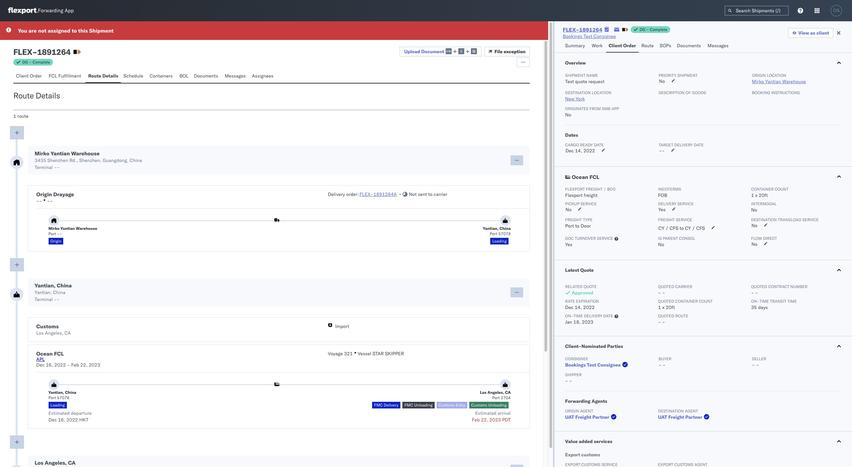 Task type: describe. For each thing, give the bounding box(es) containing it.
jan 18, 2023
[[565, 319, 594, 325]]

0 vertical spatial messages button
[[705, 40, 732, 53]]

los angeles, ca port 2704
[[480, 390, 511, 401]]

0 vertical spatial yes
[[659, 207, 666, 213]]

service right transload
[[803, 217, 819, 222]]

location for yantian
[[767, 73, 787, 78]]

on- for on-time delivery date
[[565, 314, 574, 319]]

pickup
[[565, 201, 580, 206]]

1 vertical spatial messages button
[[222, 70, 249, 83]]

-- for origin
[[36, 198, 42, 204]]

no inside intermodal no
[[751, 207, 757, 213]]

count inside quoted container count 1 x 20ft
[[699, 299, 713, 304]]

angeles, for los angeles, ca
[[45, 460, 67, 466]]

quoted for quoted carrier - -
[[658, 284, 674, 289]]

22, inside the estimated arrival feb 22, 2023 pdt
[[481, 417, 488, 423]]

incoterms fob
[[658, 187, 681, 198]]

buyer
[[659, 357, 672, 362]]

feb inside the estimated arrival feb 22, 2023 pdt
[[472, 417, 480, 423]]

intermodal no
[[751, 201, 777, 213]]

mirko yantian warehouse link
[[752, 79, 806, 85]]

originates from smb app no
[[565, 106, 619, 118]]

dec inside "ocean fcl apl dec 16, 2022 - feb 22, 2023"
[[36, 362, 45, 368]]

time for on-time transit time 35 days
[[760, 299, 769, 304]]

origin agent
[[565, 409, 593, 414]]

documents for the right documents button
[[677, 43, 701, 49]]

shipment name test quote request
[[565, 73, 605, 85]]

1 vertical spatial documents button
[[191, 70, 222, 83]]

customs unloading
[[471, 403, 507, 408]]

1 horizontal spatial destination
[[658, 409, 684, 414]]

port for yantian, china port 57078 loading estimated departure dec 16, 2022 hkt
[[48, 396, 56, 401]]

1 horizontal spatial delivery
[[384, 403, 399, 408]]

ocean for ocean fcl apl dec 16, 2022 - feb 22, 2023
[[36, 351, 53, 357]]

service
[[676, 217, 692, 222]]

delivery order:
[[328, 191, 359, 197]]

booking instructions
[[752, 90, 800, 95]]

2 flexport from the top
[[565, 192, 583, 198]]

turnover
[[575, 236, 596, 241]]

on-time transit time 35 days
[[751, 299, 797, 311]]

0 horizontal spatial dg
[[22, 60, 28, 65]]

to right "sent"
[[428, 191, 433, 197]]

destination location new york
[[565, 90, 612, 102]]

from
[[590, 106, 601, 111]]

china for yantian, china port 57078 loading
[[500, 226, 511, 231]]

document
[[421, 48, 444, 54]]

fcl inside button
[[49, 73, 57, 79]]

ca for los angeles, ca
[[68, 460, 76, 466]]

priority shipment
[[659, 73, 698, 78]]

container
[[675, 299, 698, 304]]

shipper - -
[[565, 373, 582, 384]]

voyage
[[328, 351, 343, 357]]

fcl fulfillment button
[[46, 70, 86, 83]]

count inside container count 1 x 20ft
[[775, 187, 789, 192]]

quote inside shipment name test quote request
[[575, 79, 587, 85]]

priority
[[659, 73, 677, 78]]

flex-1891264
[[563, 26, 602, 33]]

customs for customs entry
[[439, 403, 455, 408]]

0 vertical spatial app
[[65, 7, 74, 14]]

0 vertical spatial bookings
[[563, 33, 582, 39]]

1 vertical spatial order
[[30, 73, 42, 79]]

freight down destination agent
[[668, 414, 684, 420]]

unloading for customs unloading
[[488, 403, 507, 408]]

assignees button
[[249, 70, 277, 83]]

mirko for mirko yantian warehouse port -- origin
[[48, 226, 59, 231]]

ca for los angeles, ca port 2704
[[505, 390, 511, 395]]

on-time delivery date
[[565, 314, 613, 319]]

parent
[[663, 236, 678, 241]]

quoted for quoted contract number - - rate expiration dec 14, 2022
[[751, 284, 767, 289]]

1 vertical spatial quote
[[584, 284, 597, 289]]

2022 down ready
[[584, 148, 595, 154]]

import
[[335, 324, 349, 330]]

client-nominated parties
[[565, 344, 623, 350]]

ocean fcl
[[572, 174, 600, 180]]

/ inside the flexport freight / bco flexport freight
[[604, 187, 606, 192]]

entry
[[456, 403, 465, 408]]

no up flow
[[752, 223, 758, 229]]

voyage 321
[[328, 351, 353, 357]]

upload
[[404, 48, 420, 54]]

0 horizontal spatial client
[[16, 73, 29, 79]]

fcl for ocean fcl
[[590, 174, 600, 180]]

1 inside container count 1 x 20ft
[[751, 192, 754, 198]]

0 horizontal spatial 1891264
[[37, 47, 71, 57]]

1 horizontal spatial documents button
[[674, 40, 705, 53]]

los angeles, ca
[[35, 460, 76, 466]]

carrier inside "quoted carrier - -"
[[675, 284, 692, 289]]

loading for yantian, china port 57078 loading estimated departure dec 16, 2022 hkt
[[50, 403, 65, 408]]

freight inside freight type port to door
[[565, 217, 582, 222]]

arrival
[[498, 410, 511, 416]]

0 vertical spatial freight
[[586, 187, 603, 192]]

1 horizontal spatial complete
[[650, 27, 668, 32]]

uat freight partner link for origin
[[565, 414, 618, 421]]

service right turnover
[[597, 236, 613, 241]]

flexport. image
[[8, 7, 38, 14]]

partner for origin agent
[[593, 414, 610, 420]]

quoted for quoted route - -
[[658, 314, 674, 319]]

port for freight type port to door
[[565, 223, 574, 229]]

2 vertical spatial test
[[587, 362, 596, 368]]

2 horizontal spatial /
[[692, 225, 695, 231]]

to inside freight type port to door
[[575, 223, 580, 229]]

exception
[[504, 49, 526, 55]]

1 vertical spatial bookings test consignee link
[[565, 362, 630, 369]]

origin inside mirko yantian warehouse port -- origin
[[50, 239, 61, 244]]

flex-1891264a
[[360, 191, 397, 197]]

0 horizontal spatial messages
[[225, 73, 246, 79]]

assigned
[[48, 27, 70, 34]]

name
[[587, 73, 598, 78]]

view as client
[[799, 30, 829, 36]]

vessel star skipper
[[358, 351, 404, 357]]

intermodal
[[751, 201, 777, 206]]

cargo ready date
[[565, 142, 604, 147]]

0 horizontal spatial carrier
[[434, 191, 447, 197]]

no down flow
[[752, 241, 758, 247]]

1 vertical spatial bookings test consignee
[[565, 362, 621, 368]]

value added services button
[[555, 432, 852, 452]]

flow direct
[[751, 236, 777, 241]]

upload document button
[[400, 47, 482, 57]]

- inside "ocean fcl apl dec 16, 2022 - feb 22, 2023"
[[67, 362, 70, 368]]

is
[[658, 236, 662, 241]]

not
[[409, 191, 417, 197]]

details inside "button"
[[102, 73, 118, 79]]

expiration
[[576, 299, 599, 304]]

35
[[751, 305, 757, 311]]

shipment inside shipment name test quote request
[[565, 73, 586, 78]]

1 vertical spatial complete
[[33, 60, 50, 65]]

contract
[[768, 284, 790, 289]]

agent for destination agent
[[685, 409, 698, 414]]

documents for bottom documents button
[[194, 73, 218, 79]]

freight up cy / cfs to cy / cfs
[[658, 217, 675, 222]]

unloading for fmc unloading
[[414, 403, 433, 408]]

agents
[[592, 399, 607, 405]]

origin for origin agent
[[565, 409, 579, 414]]

0 vertical spatial bookings test consignee
[[563, 33, 616, 39]]

2 cfs from the left
[[696, 225, 705, 231]]

1 horizontal spatial /
[[666, 225, 669, 231]]

2 vertical spatial consignee
[[598, 362, 621, 368]]

overview button
[[555, 53, 852, 73]]

cargo
[[565, 142, 579, 147]]

service up service
[[678, 201, 694, 206]]

mirko yantian warehouse 3435 shenzhen rd., shenzhen, guangdong, china terminal --
[[35, 150, 142, 170]]

work button
[[589, 40, 606, 53]]

forwarding for forwarding agents
[[565, 399, 591, 405]]

route for quoted route - -
[[675, 314, 689, 319]]

quote
[[580, 267, 594, 273]]

originates
[[565, 106, 589, 111]]

new york link
[[565, 96, 585, 102]]

1 horizontal spatial client order
[[609, 43, 636, 49]]

14, inside quoted contract number - - rate expiration dec 14, 2022
[[575, 305, 582, 311]]

china inside mirko yantian warehouse 3435 shenzhen rd., shenzhen, guangdong, china terminal --
[[130, 157, 142, 163]]

16, inside "ocean fcl apl dec 16, 2022 - feb 22, 2023"
[[46, 362, 53, 368]]

1 inside quoted container count 1 x 20ft
[[658, 305, 661, 311]]

quoted container count 1 x 20ft
[[658, 299, 713, 311]]

route for 1 route
[[17, 113, 28, 119]]

mirko inside origin location mirko yantian warehouse
[[752, 79, 764, 85]]

1 vertical spatial delivery
[[584, 314, 602, 319]]

customs entry
[[439, 403, 465, 408]]

1 vertical spatial consignee
[[565, 357, 588, 362]]

service down the flexport freight / bco flexport freight
[[581, 201, 597, 206]]

flow
[[751, 236, 762, 241]]

1 horizontal spatial delivery
[[675, 142, 693, 147]]

1 horizontal spatial order
[[623, 43, 636, 49]]

0 vertical spatial consignee
[[594, 33, 616, 39]]

on- for on-time transit time 35 days
[[751, 299, 760, 304]]

uat for origin
[[565, 414, 574, 420]]

yantian inside origin location mirko yantian warehouse
[[765, 79, 781, 85]]

shenzhen,
[[79, 157, 102, 163]]

related quote
[[565, 284, 597, 289]]

0 vertical spatial dg
[[640, 27, 646, 32]]

1 horizontal spatial 1891264
[[579, 26, 602, 33]]

delivery for delivery order:
[[328, 191, 345, 197]]

freight service
[[658, 217, 692, 222]]

destination agent
[[658, 409, 698, 414]]

bol button
[[177, 70, 191, 83]]

transit
[[770, 299, 787, 304]]

container count 1 x 20ft
[[751, 187, 789, 198]]

0 horizontal spatial 1
[[13, 113, 16, 119]]

is parent consol no
[[658, 236, 695, 248]]

location for york
[[592, 90, 612, 95]]

vessel
[[358, 351, 371, 357]]

related
[[565, 284, 583, 289]]

0 vertical spatial test
[[584, 33, 593, 39]]

order:
[[346, 191, 359, 197]]

0 horizontal spatial shipment
[[89, 27, 114, 34]]

date up parties
[[604, 314, 613, 319]]

estimated inside the estimated arrival feb 22, 2023 pdt
[[475, 410, 497, 416]]

0 vertical spatial client order button
[[606, 40, 639, 53]]

bco
[[607, 187, 616, 192]]

yantian, for yantian, china yantian, china terminal --
[[35, 282, 55, 289]]

uat freight partner for destination
[[658, 414, 703, 420]]

3435
[[35, 157, 46, 163]]

2023 inside "ocean fcl apl dec 16, 2022 - feb 22, 2023"
[[89, 362, 100, 368]]

yantian for mirko yantian warehouse port -- origin
[[60, 226, 75, 231]]

0 horizontal spatial yes
[[565, 242, 573, 248]]

dec inside yantian, china port 57078 loading estimated departure dec 16, 2022 hkt
[[48, 417, 57, 423]]

guangdong,
[[103, 157, 128, 163]]

fmc for fmc delivery
[[374, 403, 383, 408]]

work
[[592, 43, 603, 49]]

this
[[78, 27, 88, 34]]

description
[[659, 90, 685, 95]]

0 horizontal spatial client order
[[16, 73, 42, 79]]

16, inside yantian, china port 57078 loading estimated departure dec 16, 2022 hkt
[[58, 417, 65, 423]]

china for yantian, china yantian, china terminal --
[[57, 282, 72, 289]]

container
[[751, 187, 774, 192]]

customs for customs los angeles, ca
[[36, 323, 59, 330]]

1 horizontal spatial messages
[[708, 43, 729, 49]]

2 horizontal spatial time
[[788, 299, 797, 304]]

•
[[400, 191, 401, 197]]

fulfillment
[[58, 73, 81, 79]]

0 horizontal spatial details
[[36, 91, 60, 101]]

1891264a
[[374, 191, 397, 197]]

2022 inside quoted contract number - - rate expiration dec 14, 2022
[[583, 305, 595, 311]]



Task type: vqa. For each thing, say whether or not it's contained in the screenshot.


Task type: locate. For each thing, give the bounding box(es) containing it.
1 vertical spatial messages
[[225, 73, 246, 79]]

delivery up jan 18, 2023 on the bottom
[[584, 314, 602, 319]]

terminal inside mirko yantian warehouse 3435 shenzhen rd., shenzhen, guangdong, china terminal --
[[35, 164, 53, 170]]

consignee down parties
[[598, 362, 621, 368]]

0 vertical spatial client
[[609, 43, 622, 49]]

0 horizontal spatial /
[[604, 187, 606, 192]]

2 estimated from the left
[[475, 410, 497, 416]]

ocean fcl button
[[555, 167, 852, 187]]

port inside freight type port to door
[[565, 223, 574, 229]]

1 horizontal spatial route
[[675, 314, 689, 319]]

china inside yantian, china port 57078 loading estimated departure dec 16, 2022 hkt
[[65, 390, 76, 395]]

to left door
[[575, 223, 580, 229]]

ocean inside "ocean fcl apl dec 16, 2022 - feb 22, 2023"
[[36, 351, 53, 357]]

origin for origin drayage
[[36, 191, 52, 198]]

1891264 up work
[[579, 26, 602, 33]]

0 horizontal spatial delivery
[[328, 191, 345, 197]]

57078
[[498, 231, 511, 236], [57, 396, 69, 401]]

location inside destination location new york
[[592, 90, 612, 95]]

transload
[[778, 217, 802, 222]]

no down originates
[[565, 112, 571, 118]]

0 vertical spatial delivery
[[675, 142, 693, 147]]

origin inside origin location mirko yantian warehouse
[[752, 73, 766, 78]]

0 horizontal spatial 2023
[[89, 362, 100, 368]]

customs inside "customs los angeles, ca"
[[36, 323, 59, 330]]

new
[[565, 96, 575, 102]]

quoted contract number - - rate expiration dec 14, 2022
[[565, 284, 808, 311]]

1 vertical spatial dg - complete
[[22, 60, 50, 65]]

0 horizontal spatial route
[[17, 113, 28, 119]]

0 vertical spatial 2023
[[582, 319, 594, 325]]

20ft down container
[[759, 192, 768, 198]]

2023
[[582, 319, 594, 325], [89, 362, 100, 368], [490, 417, 501, 423]]

14,
[[575, 148, 582, 154], [575, 305, 582, 311]]

delivery down fob
[[658, 201, 677, 206]]

fmc for fmc unloading
[[405, 403, 413, 408]]

1 vertical spatial freight
[[584, 192, 598, 198]]

1 horizontal spatial dg - complete
[[640, 27, 668, 32]]

1 horizontal spatial count
[[775, 187, 789, 192]]

2022 down departure at the left
[[66, 417, 78, 423]]

2 vertical spatial angeles,
[[45, 460, 67, 466]]

yantian, inside yantian, china port 57078 loading estimated departure dec 16, 2022 hkt
[[48, 390, 64, 395]]

1 agent from the left
[[580, 409, 593, 414]]

fcl fulfillment
[[49, 73, 81, 79]]

2 uat from the left
[[658, 414, 667, 420]]

location down "request"
[[592, 90, 612, 95]]

forwarding app link
[[8, 7, 74, 14]]

yantian inside mirko yantian warehouse port -- origin
[[60, 226, 75, 231]]

no inside originates from smb app no
[[565, 112, 571, 118]]

route button
[[639, 40, 657, 53]]

client
[[609, 43, 622, 49], [16, 73, 29, 79]]

consignee
[[594, 33, 616, 39], [565, 357, 588, 362], [598, 362, 621, 368]]

cy
[[659, 225, 665, 231], [685, 225, 691, 231]]

1 vertical spatial 16,
[[58, 417, 65, 423]]

bookings test consignee link up work
[[563, 33, 616, 40]]

cy / cfs to cy / cfs
[[659, 225, 705, 231]]

you
[[18, 27, 27, 34]]

-
[[647, 27, 649, 32], [32, 47, 37, 57], [29, 60, 32, 65], [659, 148, 662, 154], [662, 148, 665, 154], [54, 164, 57, 170], [57, 164, 60, 170], [36, 198, 39, 204], [39, 198, 42, 204], [47, 198, 50, 204], [50, 198, 53, 204], [57, 231, 60, 236], [60, 231, 62, 236], [658, 290, 661, 296], [662, 290, 665, 296], [751, 290, 754, 296], [755, 290, 758, 296], [54, 297, 57, 303], [57, 297, 60, 303], [658, 319, 661, 325], [662, 319, 665, 325], [67, 362, 70, 368], [659, 362, 662, 368], [663, 362, 666, 368], [752, 362, 755, 368], [756, 362, 759, 368], [565, 378, 568, 384], [569, 378, 572, 384]]

1 estimated from the left
[[48, 410, 70, 416]]

2 vertical spatial 2023
[[490, 417, 501, 423]]

1 uat from the left
[[565, 414, 574, 420]]

to left this
[[72, 27, 77, 34]]

quoted route - -
[[658, 314, 689, 325]]

direct
[[763, 236, 777, 241]]

delivery service
[[658, 201, 694, 206]]

upload document
[[404, 48, 444, 54]]

ocean
[[572, 174, 588, 180], [36, 351, 53, 357]]

los for los angeles, ca port 2704
[[480, 390, 487, 395]]

forwarding app
[[38, 7, 74, 14]]

1 horizontal spatial documents
[[677, 43, 701, 49]]

0 horizontal spatial forwarding
[[38, 7, 63, 14]]

1 terminal from the top
[[35, 164, 53, 170]]

2 terminal from the top
[[35, 297, 53, 303]]

doc turnover service
[[565, 236, 613, 241]]

yantian, inside yantian, china port 57078 loading
[[483, 226, 499, 231]]

documents button right bol
[[191, 70, 222, 83]]

seller - -
[[752, 357, 767, 368]]

x inside quoted container count 1 x 20ft
[[662, 305, 665, 311]]

16, right apl
[[46, 362, 53, 368]]

dec inside quoted contract number - - rate expiration dec 14, 2022
[[565, 305, 574, 311]]

0 vertical spatial x
[[755, 192, 758, 198]]

1 horizontal spatial 2023
[[490, 417, 501, 423]]

0 vertical spatial route
[[642, 43, 654, 49]]

quoted inside quoted container count 1 x 20ft
[[658, 299, 674, 304]]

0 vertical spatial details
[[102, 73, 118, 79]]

route right fulfillment
[[88, 73, 101, 79]]

app inside originates from smb app no
[[612, 106, 619, 111]]

2022 inside yantian, china port 57078 loading estimated departure dec 16, 2022 hkt
[[66, 417, 78, 423]]

freight down ocean fcl
[[586, 187, 603, 192]]

feb inside "ocean fcl apl dec 16, 2022 - feb 22, 2023"
[[71, 362, 79, 368]]

quoted inside quoted route - -
[[658, 314, 674, 319]]

0 vertical spatial flexport
[[565, 187, 585, 192]]

location
[[767, 73, 787, 78], [592, 90, 612, 95]]

0 horizontal spatial documents
[[194, 73, 218, 79]]

57078 inside yantian, china port 57078 loading estimated departure dec 16, 2022 hkt
[[57, 396, 69, 401]]

bookings up summary
[[563, 33, 582, 39]]

20ft up quoted route - -
[[666, 305, 675, 311]]

mirko for mirko yantian warehouse 3435 shenzhen rd., shenzhen, guangdong, china terminal --
[[35, 150, 49, 157]]

file
[[495, 49, 503, 55]]

0 vertical spatial ocean
[[572, 174, 588, 180]]

fcl inside button
[[590, 174, 600, 180]]

date right ready
[[594, 142, 604, 147]]

1 horizontal spatial x
[[755, 192, 758, 198]]

client order button right work
[[606, 40, 639, 53]]

yes down the doc
[[565, 242, 573, 248]]

0 horizontal spatial flex-
[[360, 191, 374, 197]]

dg - complete up route button
[[640, 27, 668, 32]]

value
[[565, 439, 578, 445]]

fcl for ocean fcl apl dec 16, 2022 - feb 22, 2023
[[54, 351, 64, 357]]

1 horizontal spatial 20ft
[[759, 192, 768, 198]]

1 horizontal spatial forwarding
[[565, 399, 591, 405]]

sops
[[660, 43, 671, 49]]

location up mirko yantian warehouse link on the top of the page
[[767, 73, 787, 78]]

description of goods
[[659, 90, 706, 95]]

Search Shipments (/) text field
[[725, 6, 789, 16]]

2 uat freight partner from the left
[[658, 414, 703, 420]]

location inside origin location mirko yantian warehouse
[[767, 73, 787, 78]]

forwarding for forwarding app
[[38, 7, 63, 14]]

complete up sops
[[650, 27, 668, 32]]

2 vertical spatial yantian
[[60, 226, 75, 231]]

terminal inside yantian, china yantian, china terminal --
[[35, 297, 53, 303]]

0 vertical spatial destination
[[565, 90, 591, 95]]

shipment down 'overview'
[[565, 73, 586, 78]]

time right transit
[[788, 299, 797, 304]]

cy up is
[[659, 225, 665, 231]]

dg down flex
[[22, 60, 28, 65]]

order down flex - 1891264
[[30, 73, 42, 79]]

yantian, for yantian, china port 57078 loading
[[483, 226, 499, 231]]

2 unloading from the left
[[488, 403, 507, 408]]

1 uat freight partner from the left
[[565, 414, 610, 420]]

partner down destination agent
[[686, 414, 703, 420]]

1 horizontal spatial uat
[[658, 414, 667, 420]]

china for yantian, china port 57078 loading estimated departure dec 16, 2022 hkt
[[65, 390, 76, 395]]

warehouse inside origin location mirko yantian warehouse
[[782, 79, 806, 85]]

number
[[791, 284, 808, 289]]

20ft inside container count 1 x 20ft
[[759, 192, 768, 198]]

date for --
[[694, 142, 704, 147]]

14, down cargo ready date
[[575, 148, 582, 154]]

dg - complete
[[640, 27, 668, 32], [22, 60, 50, 65]]

dates
[[565, 132, 578, 138]]

2 cy from the left
[[685, 225, 691, 231]]

bol
[[180, 73, 189, 79]]

angeles, inside los angeles, ca port 2704
[[488, 390, 504, 395]]

of
[[686, 90, 691, 95]]

0 horizontal spatial destination
[[565, 90, 591, 95]]

1 vertical spatial feb
[[472, 417, 480, 423]]

nominated
[[582, 344, 606, 350]]

quoted inside quoted contract number - - rate expiration dec 14, 2022
[[751, 284, 767, 289]]

0 vertical spatial documents button
[[674, 40, 705, 53]]

on- up '35'
[[751, 299, 760, 304]]

yantian, for yantian, china port 57078 loading estimated departure dec 16, 2022 hkt
[[48, 390, 64, 395]]

1 horizontal spatial client order button
[[606, 40, 639, 53]]

china
[[130, 157, 142, 163], [500, 226, 511, 231], [57, 282, 72, 289], [53, 290, 65, 296], [65, 390, 76, 395]]

0 vertical spatial order
[[623, 43, 636, 49]]

ocean inside button
[[572, 174, 588, 180]]

0 vertical spatial los
[[36, 330, 44, 336]]

16, left hkt
[[58, 417, 65, 423]]

0 vertical spatial 57078
[[498, 231, 511, 236]]

flex- right order:
[[360, 191, 374, 197]]

partner down agents on the right bottom of page
[[593, 414, 610, 420]]

warehouse
[[782, 79, 806, 85], [71, 150, 100, 157], [76, 226, 97, 231]]

quoted down "quoted carrier - -" at the bottom right of page
[[658, 299, 674, 304]]

14, down rate
[[575, 305, 582, 311]]

1 horizontal spatial dg
[[640, 27, 646, 32]]

1 vertical spatial documents
[[194, 73, 218, 79]]

0 horizontal spatial location
[[592, 90, 612, 95]]

ca inside "customs los angeles, ca"
[[64, 330, 71, 336]]

carrier right "sent"
[[434, 191, 447, 197]]

carrier up container
[[675, 284, 692, 289]]

0 vertical spatial bookings test consignee link
[[563, 33, 616, 40]]

pickup service
[[565, 201, 597, 206]]

uat freight partner down origin agent
[[565, 414, 610, 420]]

57078 for yantian, china port 57078 loading estimated departure dec 16, 2022 hkt
[[57, 396, 69, 401]]

0 vertical spatial location
[[767, 73, 787, 78]]

sops button
[[657, 40, 674, 53]]

0 horizontal spatial estimated
[[48, 410, 70, 416]]

20ft
[[759, 192, 768, 198], [666, 305, 675, 311]]

port inside yantian, china port 57078 loading
[[490, 231, 497, 236]]

delivery
[[675, 142, 693, 147], [584, 314, 602, 319]]

test inside shipment name test quote request
[[565, 79, 574, 85]]

are
[[28, 27, 37, 34]]

consignee up work
[[594, 33, 616, 39]]

date for dec 14, 2022
[[594, 142, 604, 147]]

quoted inside "quoted carrier - -"
[[658, 284, 674, 289]]

0 vertical spatial fcl
[[49, 73, 57, 79]]

export customs
[[565, 452, 600, 458]]

1 vertical spatial forwarding
[[565, 399, 591, 405]]

2 agent from the left
[[685, 409, 698, 414]]

messages up overview button
[[708, 43, 729, 49]]

1 vertical spatial client
[[16, 73, 29, 79]]

delivery left fmc unloading
[[384, 403, 399, 408]]

client order right work button
[[609, 43, 636, 49]]

yes down fob
[[659, 207, 666, 213]]

route inside route details "button"
[[88, 73, 101, 79]]

unloading left the 'customs entry'
[[414, 403, 433, 408]]

yantian inside mirko yantian warehouse 3435 shenzhen rd., shenzhen, guangdong, china terminal --
[[51, 150, 70, 157]]

1 horizontal spatial 16,
[[58, 417, 65, 423]]

apl link
[[36, 357, 45, 363]]

22, inside "ocean fcl apl dec 16, 2022 - feb 22, 2023"
[[80, 362, 87, 368]]

os
[[833, 8, 840, 13]]

1 horizontal spatial uat freight partner
[[658, 414, 703, 420]]

yantian,
[[483, 226, 499, 231], [35, 282, 55, 289], [35, 290, 52, 296], [48, 390, 64, 395]]

57078 for yantian, china port 57078 loading
[[498, 231, 511, 236]]

x
[[755, 192, 758, 198], [662, 305, 665, 311]]

shipment
[[678, 73, 698, 78]]

app up you are not assigned to this shipment
[[65, 7, 74, 14]]

-- for target
[[659, 148, 665, 154]]

1 unloading from the left
[[414, 403, 433, 408]]

2022 inside "ocean fcl apl dec 16, 2022 - feb 22, 2023"
[[54, 362, 66, 368]]

1 flexport from the top
[[565, 187, 585, 192]]

warehouse inside mirko yantian warehouse port -- origin
[[76, 226, 97, 231]]

0 vertical spatial 14,
[[575, 148, 582, 154]]

mirko inside mirko yantian warehouse 3435 shenzhen rd., shenzhen, guangdong, china terminal --
[[35, 150, 49, 157]]

terminal up "customs los angeles, ca" at the left bottom
[[35, 297, 53, 303]]

1 vertical spatial bookings
[[565, 362, 586, 368]]

bookings test consignee down nominated
[[565, 362, 621, 368]]

0 vertical spatial route details
[[88, 73, 118, 79]]

1 horizontal spatial uat freight partner link
[[658, 414, 711, 421]]

date up ocean fcl button
[[694, 142, 704, 147]]

china inside yantian, china port 57078 loading
[[500, 226, 511, 231]]

quoted up quoted container count 1 x 20ft
[[658, 284, 674, 289]]

client down flex
[[16, 73, 29, 79]]

route details left schedule
[[88, 73, 118, 79]]

loading for yantian, china port 57078 loading
[[492, 239, 507, 244]]

1 vertical spatial dg
[[22, 60, 28, 65]]

1 vertical spatial on-
[[565, 314, 574, 319]]

on-
[[751, 299, 760, 304], [565, 314, 574, 319]]

port for yantian, china port 57078 loading
[[490, 231, 497, 236]]

documents button
[[674, 40, 705, 53], [191, 70, 222, 83]]

freight type port to door
[[565, 217, 593, 229]]

1 vertical spatial route
[[88, 73, 101, 79]]

0 vertical spatial flex-
[[563, 26, 579, 33]]

1891264
[[579, 26, 602, 33], [37, 47, 71, 57]]

22,
[[80, 362, 87, 368], [481, 417, 488, 423]]

request
[[589, 79, 605, 85]]

ocean for ocean fcl
[[572, 174, 588, 180]]

uat for destination
[[658, 414, 667, 420]]

57078 inside yantian, china port 57078 loading
[[498, 231, 511, 236]]

1 partner from the left
[[593, 414, 610, 420]]

loading inside yantian, china port 57078 loading
[[492, 239, 507, 244]]

2 vertical spatial fcl
[[54, 351, 64, 357]]

shipment right this
[[89, 27, 114, 34]]

x up quoted route - -
[[662, 305, 665, 311]]

time for on-time delivery date
[[574, 314, 583, 319]]

1 horizontal spatial route details
[[88, 73, 118, 79]]

1 cy from the left
[[659, 225, 665, 231]]

client right work button
[[609, 43, 622, 49]]

bookings
[[563, 33, 582, 39], [565, 362, 586, 368]]

fcl up the flexport freight / bco flexport freight
[[590, 174, 600, 180]]

warehouse inside mirko yantian warehouse 3435 shenzhen rd., shenzhen, guangdong, china terminal --
[[71, 150, 100, 157]]

2 vertical spatial destination
[[658, 409, 684, 414]]

carrier
[[434, 191, 447, 197], [675, 284, 692, 289]]

uat freight partner link down destination agent
[[658, 414, 711, 421]]

angeles, inside "customs los angeles, ca"
[[45, 330, 63, 336]]

1 cfs from the left
[[670, 225, 679, 231]]

1 vertical spatial ca
[[505, 390, 511, 395]]

route left sops
[[642, 43, 654, 49]]

view as client button
[[788, 28, 834, 38]]

1 vertical spatial yantian
[[51, 150, 70, 157]]

freight down origin agent
[[575, 414, 591, 420]]

origin for origin location mirko yantian warehouse
[[752, 73, 766, 78]]

2 fmc from the left
[[405, 403, 413, 408]]

fcl inside "ocean fcl apl dec 16, 2022 - feb 22, 2023"
[[54, 351, 64, 357]]

freight up door
[[565, 217, 582, 222]]

terminal
[[35, 164, 53, 170], [35, 297, 53, 303]]

destination inside destination location new york
[[565, 90, 591, 95]]

0 horizontal spatial uat freight partner link
[[565, 414, 618, 421]]

flex- for 1891264a
[[360, 191, 374, 197]]

1 horizontal spatial --
[[47, 198, 53, 204]]

1 vertical spatial fcl
[[590, 174, 600, 180]]

route details inside "button"
[[88, 73, 118, 79]]

uat freight partner for origin
[[565, 414, 610, 420]]

customs for customs unloading
[[471, 403, 487, 408]]

port inside mirko yantian warehouse port -- origin
[[48, 231, 56, 236]]

route inside route button
[[642, 43, 654, 49]]

sent
[[418, 191, 427, 197]]

on- up jan
[[565, 314, 574, 319]]

warehouse for mirko yantian warehouse 3435 shenzhen rd., shenzhen, guangdong, china terminal --
[[71, 150, 100, 157]]

0 horizontal spatial route
[[13, 91, 34, 101]]

as
[[810, 30, 816, 36]]

1 vertical spatial ocean
[[36, 351, 53, 357]]

destination for new
[[565, 90, 591, 95]]

flex- for 1891264
[[563, 26, 579, 33]]

1 horizontal spatial client
[[609, 43, 622, 49]]

forwarding
[[38, 7, 63, 14], [565, 399, 591, 405]]

date
[[594, 142, 604, 147], [694, 142, 704, 147], [604, 314, 613, 319]]

documents button up overview button
[[674, 40, 705, 53]]

delivery for delivery service
[[658, 201, 677, 206]]

ca inside los angeles, ca port 2704
[[505, 390, 511, 395]]

agent for origin agent
[[580, 409, 593, 414]]

mirko inside mirko yantian warehouse port -- origin
[[48, 226, 59, 231]]

quote up approved
[[584, 284, 597, 289]]

20ft inside quoted container count 1 x 20ft
[[666, 305, 675, 311]]

port inside yantian, china port 57078 loading estimated departure dec 16, 2022 hkt
[[48, 396, 56, 401]]

route inside quoted route - -
[[675, 314, 689, 319]]

1 vertical spatial route
[[675, 314, 689, 319]]

uat freight partner link for destination
[[658, 414, 711, 421]]

0 horizontal spatial count
[[699, 299, 713, 304]]

no inside is parent consol no
[[658, 242, 664, 248]]

uat down destination agent
[[658, 414, 667, 420]]

on- inside on-time transit time 35 days
[[751, 299, 760, 304]]

complete down flex - 1891264
[[33, 60, 50, 65]]

forwarding up not
[[38, 7, 63, 14]]

yantian
[[765, 79, 781, 85], [51, 150, 70, 157], [60, 226, 75, 231]]

yantian for mirko yantian warehouse 3435 shenzhen rd., shenzhen, guangdong, china terminal --
[[51, 150, 70, 157]]

unloading down los angeles, ca port 2704
[[488, 403, 507, 408]]

1 vertical spatial route details
[[13, 91, 60, 101]]

1 horizontal spatial cfs
[[696, 225, 705, 231]]

delivery right target
[[675, 142, 693, 147]]

1 horizontal spatial agent
[[685, 409, 698, 414]]

0 horizontal spatial delivery
[[584, 314, 602, 319]]

0 vertical spatial shipment
[[89, 27, 114, 34]]

1 vertical spatial 2023
[[89, 362, 100, 368]]

no down is
[[658, 242, 664, 248]]

messages
[[708, 43, 729, 49], [225, 73, 246, 79]]

2 uat freight partner link from the left
[[658, 414, 711, 421]]

2022 down expiration
[[583, 305, 595, 311]]

0 horizontal spatial documents button
[[191, 70, 222, 83]]

bookings test consignee link down client-nominated parties
[[565, 362, 630, 369]]

loading inside yantian, china port 57078 loading estimated departure dec 16, 2022 hkt
[[50, 403, 65, 408]]

export
[[565, 452, 580, 458]]

uat freight partner link down origin agent
[[565, 414, 618, 421]]

x inside container count 1 x 20ft
[[755, 192, 758, 198]]

0 horizontal spatial client order button
[[13, 70, 46, 83]]

messages left the assignees
[[225, 73, 246, 79]]

2 partner from the left
[[686, 414, 703, 420]]

1 uat freight partner link from the left
[[565, 414, 618, 421]]

port
[[565, 223, 574, 229], [48, 231, 56, 236], [490, 231, 497, 236], [48, 396, 56, 401], [492, 396, 500, 401]]

warehouse for mirko yantian warehouse port -- origin
[[76, 226, 97, 231]]

los inside los angeles, ca port 2704
[[480, 390, 487, 395]]

los for los angeles, ca
[[35, 460, 43, 466]]

estimated inside yantian, china port 57078 loading estimated departure dec 16, 2022 hkt
[[48, 410, 70, 416]]

1 horizontal spatial messages button
[[705, 40, 732, 53]]

type
[[583, 217, 593, 222]]

freight
[[565, 217, 582, 222], [658, 217, 675, 222], [575, 414, 591, 420], [668, 414, 684, 420]]

2023 inside the estimated arrival feb 22, 2023 pdt
[[490, 417, 501, 423]]

dec 14, 2022
[[566, 148, 595, 154]]

destination for service
[[751, 217, 777, 222]]

client order down flex
[[16, 73, 42, 79]]

partner for destination agent
[[686, 414, 703, 420]]

quoted for quoted container count 1 x 20ft
[[658, 299, 674, 304]]

0 vertical spatial quote
[[575, 79, 587, 85]]

documents right bol button
[[194, 73, 218, 79]]

app right smb
[[612, 106, 619, 111]]

no down the pickup
[[566, 207, 572, 213]]

los inside "customs los angeles, ca"
[[36, 330, 44, 336]]

departure
[[71, 410, 92, 416]]

latest quote button
[[555, 260, 852, 280]]

test up new
[[565, 79, 574, 85]]

quote down name on the top
[[575, 79, 587, 85]]

parties
[[607, 344, 623, 350]]

documents up overview button
[[677, 43, 701, 49]]

time up days in the right of the page
[[760, 299, 769, 304]]

test down nominated
[[587, 362, 596, 368]]

1 horizontal spatial details
[[102, 73, 118, 79]]

1 vertical spatial yes
[[565, 242, 573, 248]]

quote
[[575, 79, 587, 85], [584, 284, 597, 289]]

port inside los angeles, ca port 2704
[[492, 396, 500, 401]]

quoted down quoted container count 1 x 20ft
[[658, 314, 674, 319]]

x down container
[[755, 192, 758, 198]]

fob
[[658, 192, 667, 198]]

details down fcl fulfillment
[[36, 91, 60, 101]]

1 vertical spatial angeles,
[[488, 390, 504, 395]]

not
[[38, 27, 46, 34]]

1 vertical spatial 1891264
[[37, 47, 71, 57]]

app
[[65, 7, 74, 14], [612, 106, 619, 111]]

flex-
[[563, 26, 579, 33], [360, 191, 374, 197]]

apl
[[36, 357, 45, 363]]

2022 right apl
[[54, 362, 66, 368]]

to down service
[[680, 225, 684, 231]]

1 vertical spatial mirko
[[35, 150, 49, 157]]

route details button
[[86, 70, 121, 83]]

no down priority
[[659, 78, 665, 84]]

no
[[659, 78, 665, 84], [565, 112, 571, 118], [566, 207, 572, 213], [751, 207, 757, 213], [752, 223, 758, 229], [752, 241, 758, 247], [658, 242, 664, 248]]

delivery left order:
[[328, 191, 345, 197]]

services
[[594, 439, 613, 445]]

fcl left fulfillment
[[49, 73, 57, 79]]

containers button
[[147, 70, 177, 83]]

angeles, for los angeles, ca port 2704
[[488, 390, 504, 395]]

freight up pickup service
[[584, 192, 598, 198]]

1 vertical spatial 1
[[751, 192, 754, 198]]

1 fmc from the left
[[374, 403, 383, 408]]

delivery
[[328, 191, 345, 197], [658, 201, 677, 206], [384, 403, 399, 408]]



